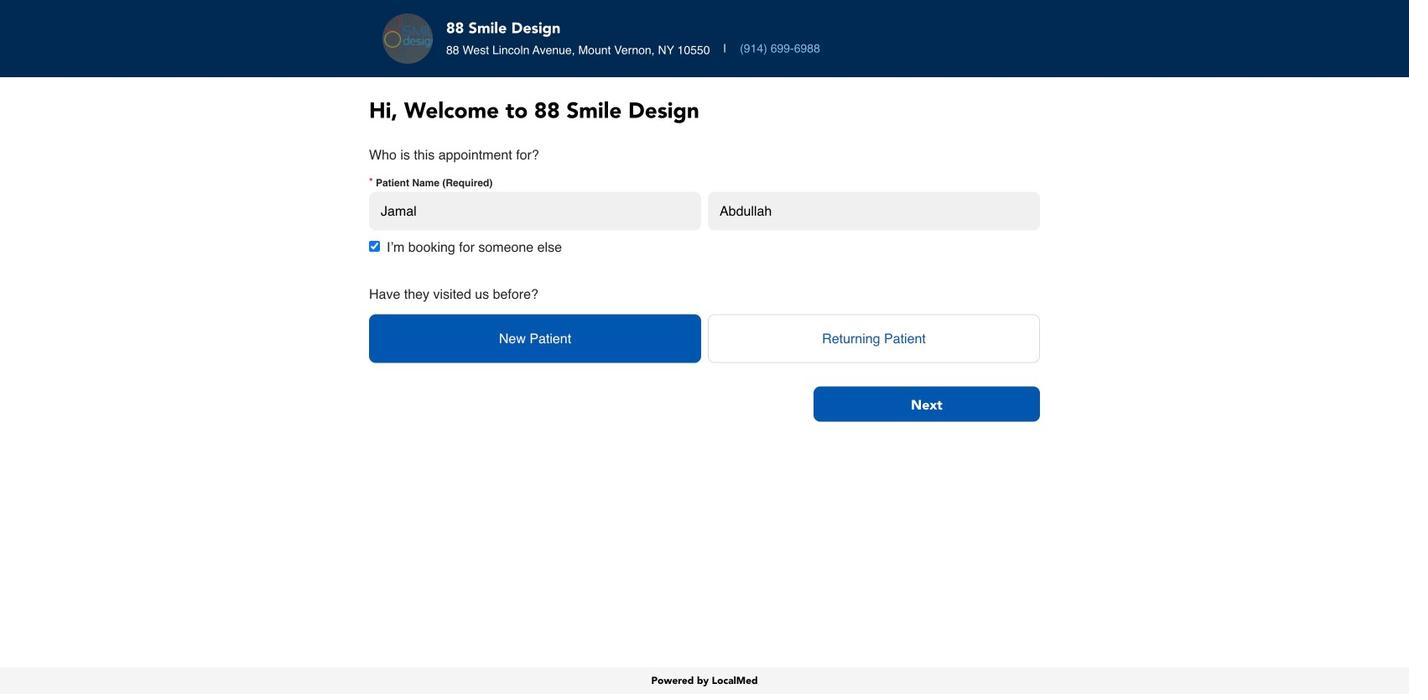 Task type: locate. For each thing, give the bounding box(es) containing it.
Last Name field
[[708, 192, 1041, 230]]

88 smile design logo image
[[383, 13, 433, 64]]

None checkbox
[[369, 241, 380, 252]]

First Name field
[[369, 192, 702, 230]]



Task type: vqa. For each thing, say whether or not it's contained in the screenshot.
(###) ###-#### telephone field
no



